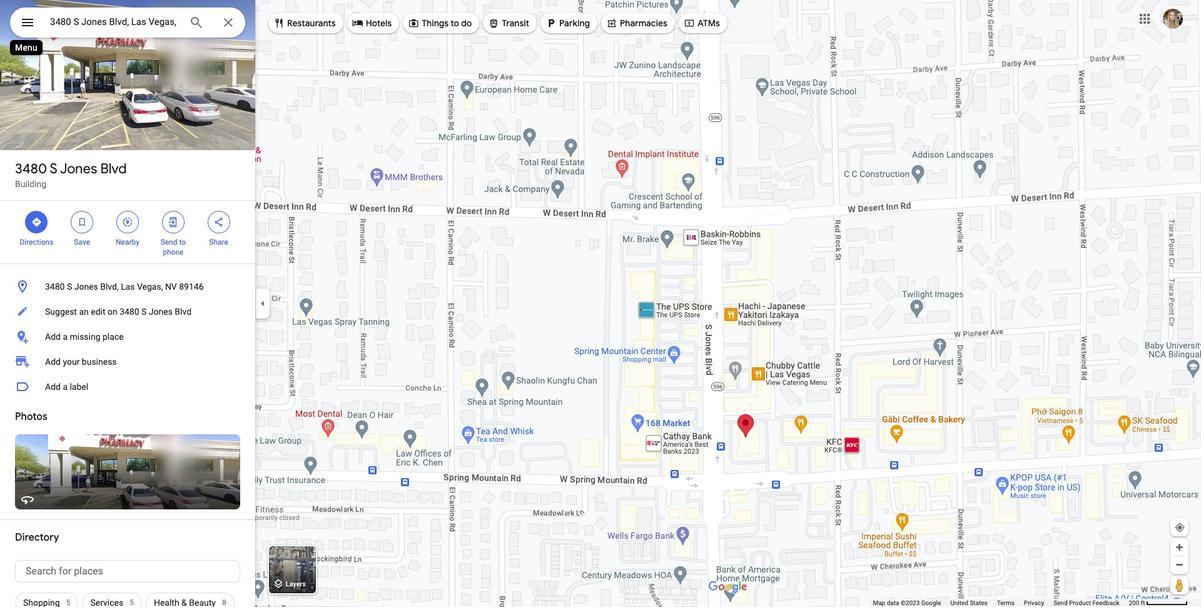 Task type: describe. For each thing, give the bounding box(es) containing it.
google account: michelle dermenjian  
(michelle.dermenjian@adept.ai) image
[[1164, 9, 1184, 29]]

collapse side panel image
[[256, 297, 270, 310]]

nearby
[[116, 238, 140, 247]]

add your business link
[[0, 349, 255, 374]]

google
[[922, 600, 942, 607]]

send product feedback
[[1054, 600, 1120, 607]]

3480 for blvd,
[[45, 282, 65, 292]]

product
[[1070, 600, 1092, 607]]

photos
[[15, 411, 47, 423]]

3480 S Jones Blvd, Las Vegas, NV 89146 field
[[10, 8, 245, 38]]

to inside send to phone
[[179, 238, 186, 247]]

3480 s jones blvd, las vegas, nv 89146 button
[[0, 274, 255, 299]]


[[352, 16, 363, 30]]

united states
[[951, 600, 988, 607]]


[[168, 215, 179, 229]]

privacy
[[1025, 600, 1045, 607]]


[[122, 215, 133, 229]]

200 ft
[[1129, 600, 1146, 607]]

suggest an edit on 3480 s jones blvd button
[[0, 299, 255, 324]]

do
[[461, 18, 472, 29]]

2 horizontal spatial s
[[141, 307, 147, 317]]

send for send to phone
[[161, 238, 177, 247]]

send to phone
[[161, 238, 186, 257]]


[[76, 215, 88, 229]]

 restaurants
[[274, 16, 336, 30]]

show your location image
[[1175, 522, 1186, 533]]

vegas,
[[137, 282, 163, 292]]

zoom in image
[[1175, 543, 1185, 552]]

zoom out image
[[1175, 560, 1185, 570]]

united states button
[[951, 599, 988, 607]]

 button
[[10, 8, 45, 40]]

states
[[970, 600, 988, 607]]

map data ©2023 google
[[873, 600, 942, 607]]

missing
[[70, 332, 100, 342]]

 atms
[[684, 16, 720, 30]]

3480 s jones blvd, las vegas, nv 89146
[[45, 282, 204, 292]]

save
[[74, 238, 90, 247]]

footer inside google maps element
[[873, 599, 1129, 607]]

directions
[[20, 238, 53, 247]]

add your business
[[45, 357, 117, 367]]

s for blvd,
[[67, 282, 72, 292]]

3480 s jones blvd main content
[[0, 0, 255, 607]]

add a label button
[[0, 374, 255, 399]]

things
[[422, 18, 449, 29]]

send product feedback button
[[1054, 599, 1120, 607]]


[[20, 14, 35, 31]]

3480 s jones blvd building
[[15, 160, 127, 189]]

add for add a label
[[45, 382, 61, 392]]

nv
[[165, 282, 177, 292]]

to inside  things to do
[[451, 18, 459, 29]]

hotels
[[366, 18, 392, 29]]

map
[[873, 600, 886, 607]]

ft
[[1142, 600, 1146, 607]]

label
[[70, 382, 88, 392]]


[[684, 16, 695, 30]]

s for blvd
[[50, 160, 58, 178]]

data
[[887, 600, 900, 607]]

share
[[209, 238, 228, 247]]

las
[[121, 282, 135, 292]]

layers
[[286, 580, 306, 589]]

3480 inside suggest an edit on 3480 s jones blvd button
[[120, 307, 139, 317]]



Task type: locate. For each thing, give the bounding box(es) containing it.
blvd up 
[[100, 160, 127, 178]]


[[408, 16, 419, 30]]

1 vertical spatial 3480
[[45, 282, 65, 292]]

1 a from the top
[[63, 332, 68, 342]]

to left do on the left of the page
[[451, 18, 459, 29]]

 search field
[[10, 8, 245, 40]]

blvd inside 3480 s jones blvd building
[[100, 160, 127, 178]]

to
[[451, 18, 459, 29], [179, 238, 186, 247]]

none field inside 3480 s jones blvd, las vegas, nv 89146 field
[[50, 14, 179, 29]]

suggest an edit on 3480 s jones blvd
[[45, 307, 192, 317]]

s inside 3480 s jones blvd building
[[50, 160, 58, 178]]

terms
[[998, 600, 1015, 607]]

0 vertical spatial a
[[63, 332, 68, 342]]

add
[[45, 332, 61, 342], [45, 357, 61, 367], [45, 382, 61, 392]]

restaurants
[[287, 18, 336, 29]]

200 ft button
[[1129, 600, 1189, 607]]

blvd down 89146
[[175, 307, 192, 317]]

0 horizontal spatial send
[[161, 238, 177, 247]]

200
[[1129, 600, 1140, 607]]

©2023
[[901, 600, 920, 607]]

add for add your business
[[45, 357, 61, 367]]

blvd inside suggest an edit on 3480 s jones blvd button
[[175, 307, 192, 317]]

building
[[15, 179, 46, 189]]

 pharmacies
[[606, 16, 668, 30]]

0 horizontal spatial s
[[50, 160, 58, 178]]

a for missing
[[63, 332, 68, 342]]

jones down nv
[[149, 307, 173, 317]]

None field
[[50, 14, 179, 29]]

send inside button
[[1054, 600, 1068, 607]]

jones up 
[[60, 160, 97, 178]]

3480 inside 3480 s jones blvd building
[[15, 160, 47, 178]]

suggest
[[45, 307, 77, 317]]

transit
[[502, 18, 530, 29]]


[[31, 215, 42, 229]]

blvd,
[[100, 282, 119, 292]]

0 vertical spatial add
[[45, 332, 61, 342]]

add for add a missing place
[[45, 332, 61, 342]]

your
[[63, 357, 80, 367]]

jones inside 3480 s jones blvd building
[[60, 160, 97, 178]]

send up phone
[[161, 238, 177, 247]]

edit
[[91, 307, 105, 317]]

 things to do
[[408, 16, 472, 30]]

3480 for blvd
[[15, 160, 47, 178]]

0 vertical spatial blvd
[[100, 160, 127, 178]]

 parking
[[546, 16, 590, 30]]

send
[[161, 238, 177, 247], [1054, 600, 1068, 607]]

terms button
[[998, 599, 1015, 607]]

add down suggest
[[45, 332, 61, 342]]

actions for 3480 s jones blvd region
[[0, 201, 255, 264]]

footer
[[873, 599, 1129, 607]]

0 vertical spatial 3480
[[15, 160, 47, 178]]

feedback
[[1093, 600, 1120, 607]]

send for send product feedback
[[1054, 600, 1068, 607]]

add a missing place button
[[0, 324, 255, 349]]

jones for blvd
[[60, 160, 97, 178]]

1 vertical spatial jones
[[74, 282, 98, 292]]

to up phone
[[179, 238, 186, 247]]

show street view coverage image
[[1171, 576, 1189, 595]]

1 vertical spatial s
[[67, 282, 72, 292]]

 hotels
[[352, 16, 392, 30]]

2 add from the top
[[45, 357, 61, 367]]

add left your
[[45, 357, 61, 367]]

united
[[951, 600, 969, 607]]

1 horizontal spatial send
[[1054, 600, 1068, 607]]

0 vertical spatial jones
[[60, 160, 97, 178]]

1 vertical spatial to
[[179, 238, 186, 247]]

phone
[[163, 248, 184, 257]]

3480
[[15, 160, 47, 178], [45, 282, 65, 292], [120, 307, 139, 317]]

add left label
[[45, 382, 61, 392]]

jones for blvd,
[[74, 282, 98, 292]]

an
[[79, 307, 89, 317]]


[[606, 16, 618, 30]]

add a label
[[45, 382, 88, 392]]

place
[[103, 332, 124, 342]]

google maps element
[[0, 0, 1202, 607]]

2 vertical spatial 3480
[[120, 307, 139, 317]]

pharmacies
[[620, 18, 668, 29]]

0 vertical spatial to
[[451, 18, 459, 29]]

none text field inside 3480 s jones blvd main content
[[15, 560, 240, 583]]

0 horizontal spatial blvd
[[100, 160, 127, 178]]

3480 inside 3480 s jones blvd, las vegas, nv 89146 button
[[45, 282, 65, 292]]

s
[[50, 160, 58, 178], [67, 282, 72, 292], [141, 307, 147, 317]]

2 a from the top
[[63, 382, 68, 392]]

footer containing map data ©2023 google
[[873, 599, 1129, 607]]

3480 right on at the left of page
[[120, 307, 139, 317]]


[[274, 16, 285, 30]]

on
[[108, 307, 117, 317]]

1 add from the top
[[45, 332, 61, 342]]

1 vertical spatial add
[[45, 357, 61, 367]]

a for label
[[63, 382, 68, 392]]

0 horizontal spatial to
[[179, 238, 186, 247]]

privacy button
[[1025, 599, 1045, 607]]

89146
[[179, 282, 204, 292]]

jones left blvd,
[[74, 282, 98, 292]]

a
[[63, 332, 68, 342], [63, 382, 68, 392]]

3 add from the top
[[45, 382, 61, 392]]

0 vertical spatial s
[[50, 160, 58, 178]]

None text field
[[15, 560, 240, 583]]

business
[[82, 357, 117, 367]]

3480 up suggest
[[45, 282, 65, 292]]

1 vertical spatial blvd
[[175, 307, 192, 317]]

blvd
[[100, 160, 127, 178], [175, 307, 192, 317]]

send inside send to phone
[[161, 238, 177, 247]]

atms
[[698, 18, 720, 29]]

parking
[[560, 18, 590, 29]]

3480 up building
[[15, 160, 47, 178]]

1 vertical spatial send
[[1054, 600, 1068, 607]]

add a missing place
[[45, 332, 124, 342]]

0 vertical spatial send
[[161, 238, 177, 247]]

a left missing
[[63, 332, 68, 342]]

1 horizontal spatial s
[[67, 282, 72, 292]]

1 horizontal spatial blvd
[[175, 307, 192, 317]]

1 vertical spatial a
[[63, 382, 68, 392]]

2 vertical spatial s
[[141, 307, 147, 317]]

1 horizontal spatial to
[[451, 18, 459, 29]]


[[488, 16, 500, 30]]

directory
[[15, 531, 59, 544]]

2 vertical spatial jones
[[149, 307, 173, 317]]

send left the product
[[1054, 600, 1068, 607]]

2 vertical spatial add
[[45, 382, 61, 392]]

jones
[[60, 160, 97, 178], [74, 282, 98, 292], [149, 307, 173, 317]]


[[546, 16, 557, 30]]

 transit
[[488, 16, 530, 30]]


[[213, 215, 224, 229]]

a left label
[[63, 382, 68, 392]]



Task type: vqa. For each thing, say whether or not it's contained in the screenshot.


